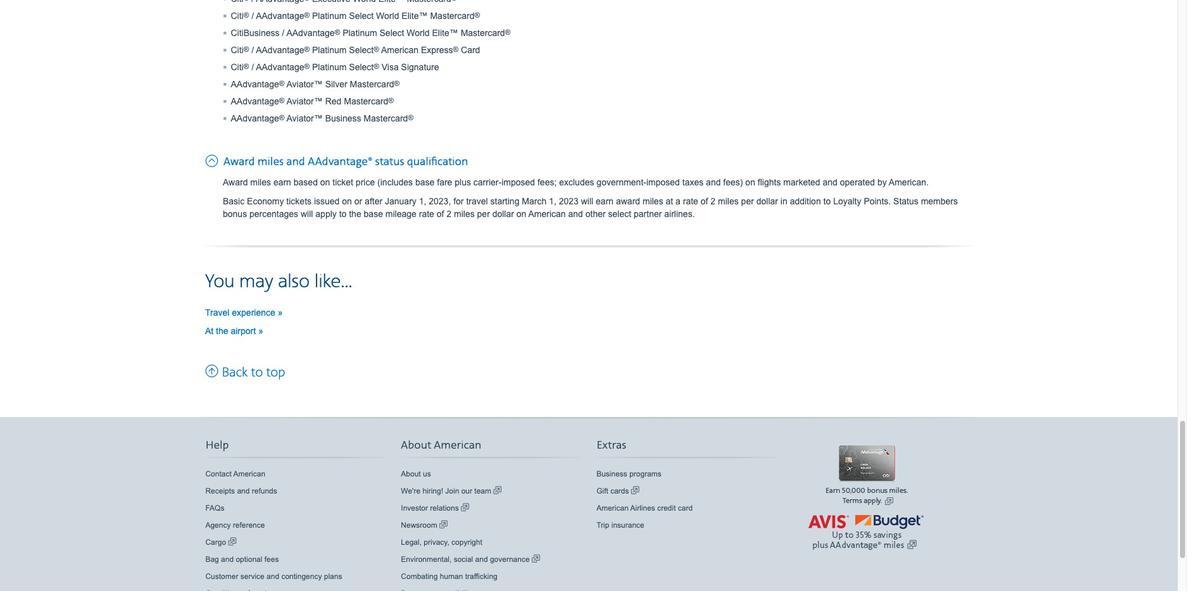 Task type: locate. For each thing, give the bounding box(es) containing it.
/ for elite™
[[251, 11, 254, 21]]

world
[[376, 11, 399, 21], [407, 28, 430, 38]]

american up join
[[434, 439, 481, 452]]

0 vertical spatial award
[[223, 155, 255, 169]]

select
[[608, 209, 631, 219]]

business down red
[[325, 113, 361, 123]]

mastercard up "status"
[[364, 113, 408, 123]]

legal,
[[401, 538, 422, 547]]

1 horizontal spatial newpage image
[[631, 485, 639, 497]]

reference
[[233, 521, 265, 530]]

airlines
[[630, 504, 655, 513]]

back to top link
[[205, 363, 285, 381]]

0 horizontal spatial business
[[325, 113, 361, 123]]

1 horizontal spatial to
[[339, 209, 347, 219]]

citi / aadvantage credit card. opens another site in a new window that may not meet accessibility guidelines. image
[[792, 446, 941, 509]]

3 aviator™ from the top
[[286, 113, 323, 123]]

top
[[266, 364, 285, 381]]

3 citi from the top
[[231, 62, 244, 72]]

1 horizontal spatial business
[[597, 470, 627, 478]]

aadvantage
[[256, 11, 304, 21], [286, 28, 335, 38], [256, 45, 304, 55], [256, 62, 304, 72], [231, 79, 279, 89], [231, 96, 279, 106], [231, 113, 279, 123]]

carrier-
[[473, 177, 502, 187]]

1 vertical spatial base
[[364, 209, 383, 219]]

1 vertical spatial citi
[[231, 45, 244, 55]]

fees
[[265, 555, 279, 564]]

0 vertical spatial citi
[[231, 11, 244, 21]]

world up citibusiness / aadvantage ® platinum select world elite™ mastercard ® at the top
[[376, 11, 399, 21]]

0 vertical spatial business
[[325, 113, 361, 123]]

0 horizontal spatial to
[[251, 364, 263, 381]]

select for visa
[[349, 62, 374, 72]]

platinum for elite™
[[312, 11, 347, 21]]

status
[[893, 196, 918, 206]]

at the airport
[[205, 326, 258, 336]]

/ for american
[[251, 45, 254, 55]]

american down the march
[[528, 209, 566, 219]]

to left top
[[251, 364, 263, 381]]

about for about us
[[401, 470, 421, 478]]

newpage image down agency reference
[[228, 537, 236, 548]]

and inside basic economy tickets issued on or after january 1, 2023, for travel starting march 1, 2023 will earn award miles at a rate of 2 miles per dollar in addition to loyalty points. status members bonus percentages will apply to the base mileage rate of 2 miles per dollar on american and other select partner airlines.
[[568, 209, 583, 219]]

our
[[461, 487, 472, 496]]

investor
[[401, 504, 428, 513]]

and up "trafficking"
[[475, 555, 488, 564]]

about
[[401, 439, 431, 452], [401, 470, 421, 478]]

dollar
[[756, 196, 778, 206], [492, 209, 514, 219]]

0 vertical spatial to
[[823, 196, 831, 206]]

1 vertical spatial about
[[401, 470, 421, 478]]

earn up other
[[596, 196, 614, 206]]

2 citi from the top
[[231, 45, 244, 55]]

1, left 2023
[[549, 196, 556, 206]]

dollar left in
[[756, 196, 778, 206]]

for
[[453, 196, 464, 206]]

select for elite™
[[349, 11, 374, 21]]

on left ticket
[[320, 177, 330, 187]]

0 vertical spatial earn
[[273, 177, 291, 187]]

environmental, social and governance link
[[401, 554, 540, 565]]

and up based
[[286, 155, 305, 169]]

0 vertical spatial of
[[701, 196, 708, 206]]

american down gift cards
[[597, 504, 629, 513]]

combating
[[401, 572, 438, 581]]

2 imposed from the left
[[646, 177, 680, 187]]

per down fees)
[[741, 196, 754, 206]]

1 horizontal spatial 2
[[711, 196, 716, 206]]

customer service and contingency plans link
[[205, 571, 342, 582]]

we're hiring! join our team link
[[401, 485, 502, 497]]

2 about from the top
[[401, 470, 421, 478]]

1 horizontal spatial base
[[415, 177, 435, 187]]

base down after
[[364, 209, 383, 219]]

addition
[[790, 196, 821, 206]]

aviator™ for aviator™ silver mastercard
[[286, 79, 323, 89]]

1 citi from the top
[[231, 11, 244, 21]]

business up gift cards
[[597, 470, 627, 478]]

american.
[[889, 177, 929, 187]]

business programs link
[[597, 468, 661, 480]]

trip
[[597, 521, 609, 530]]

travel experience
[[205, 308, 278, 318]]

select
[[349, 11, 374, 21], [380, 28, 404, 38], [349, 45, 374, 55], [349, 62, 374, 72]]

aviator™ up aadvantage ® aviator™ red mastercard ®
[[286, 79, 323, 89]]

0 vertical spatial aviator™
[[286, 79, 323, 89]]

1 horizontal spatial rate
[[683, 196, 698, 206]]

american up visa
[[381, 45, 419, 55]]

on right fees)
[[745, 177, 755, 187]]

partner
[[634, 209, 662, 219]]

the down the or
[[349, 209, 361, 219]]

1 vertical spatial newpage image
[[228, 537, 236, 548]]

2 right a
[[711, 196, 716, 206]]

select down citi ® / aadvantage ® platinum select ® american express ® card on the left top
[[349, 62, 374, 72]]

and down 2023
[[568, 209, 583, 219]]

0 vertical spatial will
[[581, 196, 593, 206]]

1 horizontal spatial imposed
[[646, 177, 680, 187]]

about us
[[401, 470, 431, 478]]

march
[[522, 196, 547, 206]]

0 horizontal spatial per
[[477, 209, 490, 219]]

fees)
[[723, 177, 743, 187]]

mastercard down visa
[[350, 79, 394, 89]]

basic
[[223, 196, 245, 206]]

0 vertical spatial elite™
[[402, 11, 428, 21]]

0 vertical spatial the
[[349, 209, 361, 219]]

to right apply
[[339, 209, 347, 219]]

/ for visa
[[251, 62, 254, 72]]

0 vertical spatial base
[[415, 177, 435, 187]]

0 horizontal spatial rate
[[419, 209, 434, 219]]

1 vertical spatial will
[[301, 209, 313, 219]]

about left us
[[401, 470, 421, 478]]

about american
[[401, 439, 481, 452]]

agency
[[205, 521, 231, 530]]

will up other
[[581, 196, 593, 206]]

1 vertical spatial aviator™
[[286, 96, 323, 106]]

mastercard for aviator™ silver mastercard
[[350, 79, 394, 89]]

points.
[[864, 196, 891, 206]]

earn left based
[[273, 177, 291, 187]]

2 vertical spatial citi
[[231, 62, 244, 72]]

starting
[[490, 196, 519, 206]]

1 vertical spatial rate
[[419, 209, 434, 219]]

newpage image right the team
[[493, 485, 502, 497]]

aviator™ down the aadvantage ® aviator™ silver mastercard ®
[[286, 96, 323, 106]]

circle up image
[[205, 363, 218, 379]]

citi ® / aadvantage ® platinum select ® visa signature
[[231, 62, 439, 72]]

1 horizontal spatial elite™
[[432, 28, 458, 38]]

per down travel
[[477, 209, 490, 219]]

0 horizontal spatial 2
[[447, 209, 451, 219]]

imposed up starting at the top of page
[[502, 177, 535, 187]]

1 vertical spatial world
[[407, 28, 430, 38]]

/
[[251, 11, 254, 21], [282, 28, 284, 38], [251, 45, 254, 55], [251, 62, 254, 72]]

of down 2023,
[[437, 209, 444, 219]]

1 horizontal spatial the
[[349, 209, 361, 219]]

1 vertical spatial elite™
[[432, 28, 458, 38]]

newpage image for cargo
[[228, 537, 236, 548]]

newpage image right cards
[[631, 485, 639, 497]]

per
[[741, 196, 754, 206], [477, 209, 490, 219]]

and down fees
[[267, 572, 279, 581]]

january
[[385, 196, 416, 206]]

1, left 2023,
[[419, 196, 426, 206]]

award miles earn based on ticket price (includes base fare plus carrier-imposed fees; excludes government-imposed taxes and fees) on flights marketed and operated by american.
[[223, 177, 929, 187]]

the right at
[[216, 326, 228, 336]]

about up about us link
[[401, 439, 431, 452]]

0 horizontal spatial 1,
[[419, 196, 426, 206]]

(includes
[[377, 177, 413, 187]]

2
[[711, 196, 716, 206], [447, 209, 451, 219]]

american
[[381, 45, 419, 55], [528, 209, 566, 219], [434, 439, 481, 452], [233, 470, 265, 478], [597, 504, 629, 513]]

1 about from the top
[[401, 439, 431, 452]]

base left fare
[[415, 177, 435, 187]]

credit
[[657, 504, 676, 513]]

1 horizontal spatial 1,
[[549, 196, 556, 206]]

2 vertical spatial aviator™
[[286, 113, 323, 123]]

optional
[[236, 555, 262, 564]]

will down tickets at the left
[[301, 209, 313, 219]]

citi
[[231, 11, 244, 21], [231, 45, 244, 55], [231, 62, 244, 72]]

0 horizontal spatial the
[[216, 326, 228, 336]]

1 horizontal spatial earn
[[596, 196, 614, 206]]

1 vertical spatial of
[[437, 209, 444, 219]]

newpage image down relations on the bottom of page
[[439, 520, 448, 531]]

hiring!
[[423, 487, 443, 496]]

experience
[[232, 308, 275, 318]]

join
[[445, 487, 459, 496]]

select down citibusiness / aadvantage ® platinum select world elite™ mastercard ® at the top
[[349, 45, 374, 55]]

1 1, from the left
[[419, 196, 426, 206]]

0 horizontal spatial dollar
[[492, 209, 514, 219]]

will
[[581, 196, 593, 206], [301, 209, 313, 219]]

marketed
[[783, 177, 820, 187]]

0 horizontal spatial base
[[364, 209, 383, 219]]

newpage image right governance on the left
[[532, 554, 540, 565]]

american inside basic economy tickets issued on or after january 1, 2023, for travel starting march 1, 2023 will earn award miles at a rate of 2 miles per dollar in addition to loyalty points. status members bonus percentages will apply to the base mileage rate of 2 miles per dollar on american and other select partner airlines.
[[528, 209, 566, 219]]

to
[[823, 196, 831, 206], [339, 209, 347, 219], [251, 364, 263, 381]]

newsroom
[[401, 521, 439, 530]]

0 horizontal spatial newpage image
[[228, 537, 236, 548]]

1 horizontal spatial dollar
[[756, 196, 778, 206]]

award up basic
[[223, 177, 248, 187]]

0 horizontal spatial imposed
[[502, 177, 535, 187]]

on down the march
[[516, 209, 526, 219]]

0 horizontal spatial elite™
[[402, 11, 428, 21]]

award
[[223, 155, 255, 169], [223, 177, 248, 187]]

select for american
[[349, 45, 374, 55]]

privacy,
[[424, 538, 449, 547]]

government-
[[597, 177, 646, 187]]

bag and optional fees
[[205, 555, 279, 564]]

rate down 2023,
[[419, 209, 434, 219]]

select up citibusiness / aadvantage ® platinum select world elite™ mastercard ® at the top
[[349, 11, 374, 21]]

rate right a
[[683, 196, 698, 206]]

mastercard for aviator™ red mastercard
[[344, 96, 388, 106]]

1 vertical spatial earn
[[596, 196, 614, 206]]

1 vertical spatial business
[[597, 470, 627, 478]]

us
[[423, 470, 431, 478]]

0 vertical spatial 2
[[711, 196, 716, 206]]

1 vertical spatial award
[[223, 177, 248, 187]]

newpage image
[[631, 485, 639, 497], [228, 537, 236, 548]]

elite™
[[402, 11, 428, 21], [432, 28, 458, 38]]

and left fees)
[[706, 177, 721, 187]]

award inside 'link'
[[223, 155, 255, 169]]

1 aviator™ from the top
[[286, 79, 323, 89]]

newpage image for gift cards
[[631, 485, 639, 497]]

about for about american
[[401, 439, 431, 452]]

of down the taxes
[[701, 196, 708, 206]]

dollar down starting at the top of page
[[492, 209, 514, 219]]

bag
[[205, 555, 219, 564]]

2 down 2023,
[[447, 209, 451, 219]]

2 aviator™ from the top
[[286, 96, 323, 106]]

1,
[[419, 196, 426, 206], [549, 196, 556, 206]]

we're hiring! join our team
[[401, 487, 493, 496]]

newpage image down our
[[461, 503, 469, 514]]

visa
[[382, 62, 399, 72]]

1 horizontal spatial per
[[741, 196, 754, 206]]

loyalty
[[833, 196, 861, 206]]

on
[[320, 177, 330, 187], [745, 177, 755, 187], [342, 196, 352, 206], [516, 209, 526, 219]]

world up express
[[407, 28, 430, 38]]

team
[[474, 487, 491, 496]]

imposed up at in the right top of the page
[[646, 177, 680, 187]]

0 vertical spatial about
[[401, 439, 431, 452]]

newpage image
[[493, 485, 502, 497], [461, 503, 469, 514], [439, 520, 448, 531], [532, 554, 540, 565]]

award for award miles and aadvantage® status qualification
[[223, 155, 255, 169]]

earn inside basic economy tickets issued on or after january 1, 2023, for travel starting march 1, 2023 will earn award miles at a rate of 2 miles per dollar in addition to loyalty points. status members bonus percentages will apply to the base mileage rate of 2 miles per dollar on american and other select partner airlines.
[[596, 196, 614, 206]]

customer
[[205, 572, 238, 581]]

0 vertical spatial newpage image
[[631, 485, 639, 497]]

aviator™ down aadvantage ® aviator™ red mastercard ®
[[286, 113, 323, 123]]

2023
[[559, 196, 579, 206]]

0 horizontal spatial will
[[301, 209, 313, 219]]

investor relations link
[[401, 503, 469, 514]]

to left loyalty
[[823, 196, 831, 206]]

bag and optional fees link
[[205, 554, 279, 565]]

2 vertical spatial to
[[251, 364, 263, 381]]

mastercard right red
[[344, 96, 388, 106]]

award right large image
[[223, 155, 255, 169]]

2 horizontal spatial to
[[823, 196, 831, 206]]

0 horizontal spatial earn
[[273, 177, 291, 187]]

0 horizontal spatial world
[[376, 11, 399, 21]]



Task type: vqa. For each thing, say whether or not it's contained in the screenshot.


Task type: describe. For each thing, give the bounding box(es) containing it.
aviator™ for aviator™ red mastercard
[[286, 96, 323, 106]]

0 vertical spatial rate
[[683, 196, 698, 206]]

environmental, social and governance
[[401, 555, 532, 564]]

qualification
[[407, 155, 468, 169]]

trip insurance link
[[597, 520, 644, 531]]

business inside you may also like... main content
[[325, 113, 361, 123]]

cargo
[[205, 538, 228, 547]]

legal, privacy, copyright
[[401, 538, 482, 547]]

status
[[375, 155, 404, 169]]

relations
[[430, 504, 459, 513]]

signature
[[401, 62, 439, 72]]

award
[[616, 196, 640, 206]]

operated
[[840, 177, 875, 187]]

and inside 'link'
[[286, 155, 305, 169]]

aadvantage ® aviator™ red mastercard ®
[[231, 96, 394, 106]]

contact
[[205, 470, 232, 478]]

business programs
[[597, 470, 661, 478]]

1 vertical spatial dollar
[[492, 209, 514, 219]]

1 imposed from the left
[[502, 177, 535, 187]]

gift cards
[[597, 487, 631, 496]]

about us link
[[401, 468, 431, 480]]

back to top
[[218, 364, 285, 381]]

award for award miles earn based on ticket price (includes base fare plus carrier-imposed fees; excludes government-imposed taxes and fees) on flights marketed and operated by american.
[[223, 177, 248, 187]]

service
[[240, 572, 264, 581]]

newpage image for investor relations
[[461, 503, 469, 514]]

receipts and refunds link
[[205, 485, 277, 497]]

base inside basic economy tickets issued on or after january 1, 2023, for travel starting march 1, 2023 will earn award miles at a rate of 2 miles per dollar in addition to loyalty points. status members bonus percentages will apply to the base mileage rate of 2 miles per dollar on american and other select partner airlines.
[[364, 209, 383, 219]]

you may also like...
[[205, 270, 352, 294]]

cargo link
[[205, 537, 236, 548]]

price
[[356, 177, 375, 187]]

receipts
[[205, 487, 235, 496]]

combating human trafficking link
[[401, 571, 497, 582]]

economy
[[247, 196, 284, 206]]

platinum for american
[[312, 45, 347, 55]]

excludes
[[559, 177, 594, 187]]

express
[[421, 45, 453, 55]]

1 vertical spatial 2
[[447, 209, 451, 219]]

governance
[[490, 555, 530, 564]]

and up loyalty
[[823, 177, 838, 187]]

the inside basic economy tickets issued on or after january 1, 2023, for travel starting march 1, 2023 will earn award miles at a rate of 2 miles per dollar in addition to loyalty points. status members bonus percentages will apply to the base mileage rate of 2 miles per dollar on american and other select partner airlines.
[[349, 209, 361, 219]]

on left the or
[[342, 196, 352, 206]]

copyright
[[451, 538, 482, 547]]

0 horizontal spatial of
[[437, 209, 444, 219]]

bonus
[[223, 209, 247, 219]]

newsroom link
[[401, 520, 448, 531]]

trafficking
[[465, 572, 497, 581]]

american up receipts and refunds link
[[233, 470, 265, 478]]

fees;
[[537, 177, 557, 187]]

cards
[[610, 487, 629, 496]]

you may also like... main content
[[205, 0, 972, 381]]

citi for elite™
[[231, 11, 244, 21]]

basic economy tickets issued on or after january 1, 2023, for travel starting march 1, 2023 will earn award miles at a rate of 2 miles per dollar in addition to loyalty points. status members bonus percentages will apply to the base mileage rate of 2 miles per dollar on american and other select partner airlines.
[[223, 196, 958, 219]]

newpage image for newsroom
[[439, 520, 448, 531]]

0 vertical spatial world
[[376, 11, 399, 21]]

you
[[205, 270, 235, 294]]

refunds
[[252, 487, 277, 496]]

plus
[[455, 177, 471, 187]]

newpage image for we're hiring! join our team
[[493, 485, 502, 497]]

legal, privacy, copyright link
[[401, 537, 482, 548]]

airport
[[231, 326, 256, 336]]

also
[[278, 270, 310, 294]]

insurance
[[611, 521, 644, 530]]

american airlines credit card
[[597, 504, 693, 513]]

by
[[877, 177, 887, 187]]

1 horizontal spatial of
[[701, 196, 708, 206]]

citibusiness / aadvantage ® platinum select world elite™ mastercard ®
[[231, 28, 510, 38]]

2023,
[[429, 196, 451, 206]]

tickets
[[286, 196, 312, 206]]

platinum for visa
[[312, 62, 347, 72]]

1 horizontal spatial world
[[407, 28, 430, 38]]

0 vertical spatial dollar
[[756, 196, 778, 206]]

ticket
[[333, 177, 353, 187]]

mastercard for aviator™ business mastercard
[[364, 113, 408, 123]]

mileage
[[385, 209, 417, 219]]

2 1, from the left
[[549, 196, 556, 206]]

newpage image for environmental, social and governance
[[532, 554, 540, 565]]

and right "bag"
[[221, 555, 234, 564]]

1 vertical spatial per
[[477, 209, 490, 219]]

aadvantage®
[[308, 155, 373, 169]]

select up visa
[[380, 28, 404, 38]]

aadvantage ® aviator™ silver mastercard ®
[[231, 79, 400, 89]]

apply
[[315, 209, 337, 219]]

mastercard up card
[[461, 28, 505, 38]]

trip insurance
[[597, 521, 644, 530]]

plans
[[324, 572, 342, 581]]

we're
[[401, 487, 420, 496]]

gift cards link
[[597, 485, 639, 497]]

red
[[325, 96, 341, 106]]

after
[[365, 196, 382, 206]]

travel experience link
[[205, 308, 283, 318]]

citibusiness
[[231, 28, 280, 38]]

extras
[[597, 439, 626, 452]]

0 vertical spatial per
[[741, 196, 754, 206]]

aadvantage ® aviator™ business mastercard ®
[[231, 113, 413, 123]]

1 horizontal spatial will
[[581, 196, 593, 206]]

1 vertical spatial the
[[216, 326, 228, 336]]

american inside "link"
[[597, 504, 629, 513]]

citi for visa
[[231, 62, 244, 72]]

save up to 35% with avis and budget. opens another site in a new window that may not meet accessibility guidelines image
[[792, 513, 941, 551]]

large image
[[205, 151, 221, 168]]

award miles and aadvantage® status qualification
[[223, 155, 468, 169]]

mastercard up express
[[430, 11, 474, 21]]

citi for american
[[231, 45, 244, 55]]

members
[[921, 196, 958, 206]]

environmental,
[[401, 555, 452, 564]]

at the airport link
[[205, 326, 263, 336]]

taxes
[[682, 177, 704, 187]]

programs
[[629, 470, 661, 478]]

gift
[[597, 487, 608, 496]]

issued
[[314, 196, 340, 206]]

miles inside 'link'
[[258, 155, 284, 169]]

and down the contact american link
[[237, 487, 250, 496]]

based
[[294, 177, 318, 187]]

back
[[222, 364, 248, 381]]

agency reference link
[[205, 520, 265, 531]]

1 vertical spatial to
[[339, 209, 347, 219]]

at
[[666, 196, 673, 206]]

citi ® / aadvantage ® platinum select world elite™ mastercard ®
[[231, 11, 480, 21]]

other
[[585, 209, 606, 219]]

aviator™ for aviator™ business mastercard
[[286, 113, 323, 123]]



